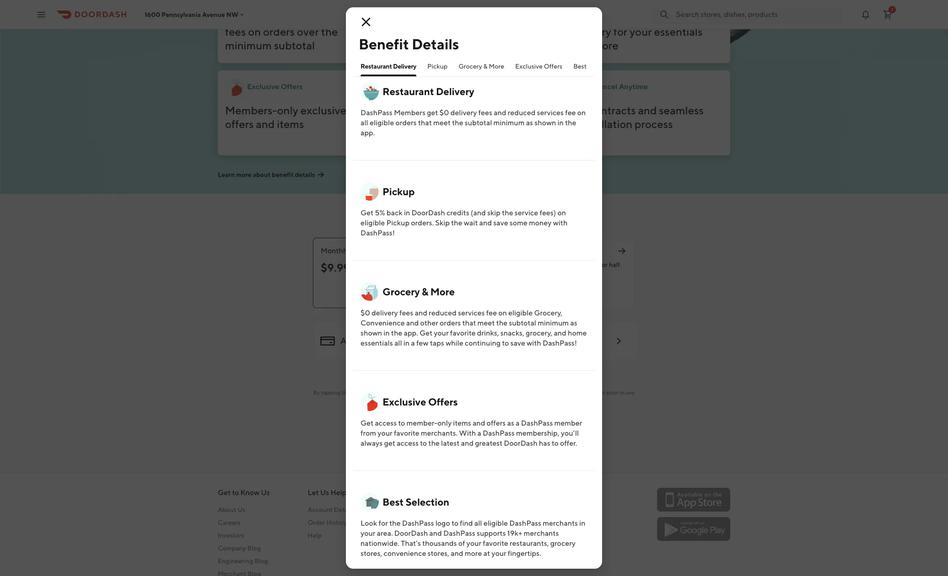 Task type: locate. For each thing, give the bounding box(es) containing it.
subtotal down local
[[465, 119, 492, 127]]

1 horizontal spatial grocery
[[459, 63, 482, 70]]

1 horizontal spatial save
[[510, 339, 525, 348]]

1 horizontal spatial essentials
[[654, 25, 703, 38]]

1 horizontal spatial service
[[515, 209, 538, 217]]

only up 'merchants.'
[[438, 419, 452, 428]]

$0 up convenience
[[361, 309, 370, 318]]

get for get dashers for deliveries
[[399, 532, 410, 540]]

doordash inside the look for the dashpass logo to find all eligible dashpass merchants in your area. doordash and dashpass supports 19k+ merchants nationwide. that's thousands of your favorite restaurants, grocery stores, convenience stores, and more at your fingertips.
[[394, 529, 428, 538]]

get for get 5% back in doordash credits (and skip the service fees) on eligible pickup orders. skip the wait and save some money with dashpass!
[[361, 209, 373, 217]]

2 vertical spatial offers
[[428, 396, 458, 408]]

a left few
[[411, 339, 415, 348]]

$0
[[225, 11, 239, 24], [440, 108, 449, 117], [361, 309, 370, 318]]

0 horizontal spatial minimum
[[225, 39, 272, 52]]

1 horizontal spatial get
[[427, 108, 438, 117]]

1 vertical spatial shown
[[361, 329, 382, 338]]

order history link
[[308, 518, 361, 528]]

1 horizontal spatial app.
[[404, 329, 418, 338]]

grocery & more
[[459, 63, 504, 70], [383, 286, 455, 298]]

favorite inside $0 delivery fees and reduced services fee on eligible grocery, convenience and other orders that meet the subtotal minimum as shown in the app. get your favorite drinks, snacks, grocery, and home essentials all in a few taps while continuing to save with dashpass!
[[450, 329, 476, 338]]

best selection up the cancel anytime
[[573, 63, 615, 70]]

subtotal inside $0 delivery fees and reduced services fee on eligible grocery, convenience and other orders that meet the subtotal minimum as shown in the app. get your favorite drinks, snacks, grocery, and home essentials all in a few taps while continuing to save with dashpass!
[[509, 319, 536, 328]]

0 vertical spatial save
[[493, 219, 508, 227]]

subtotal inside $0 delivery fee, lower service fees on orders over the minimum subtotal
[[274, 39, 315, 52]]

1 vertical spatial grocery & more
[[383, 286, 455, 298]]

offers
[[225, 118, 254, 130], [487, 419, 506, 428]]

1 horizontal spatial reduced
[[508, 108, 536, 117]]

shown
[[535, 119, 556, 127], [361, 329, 382, 338]]

about
[[218, 507, 236, 514]]

0 vertical spatial offers
[[544, 63, 562, 70]]

for down the logo
[[436, 532, 444, 540]]

reduced right local
[[508, 108, 536, 117]]

1 horizontal spatial minimum
[[494, 119, 525, 127]]

2 horizontal spatial exclusive
[[515, 63, 543, 70]]

fee up the cancellation in the right of the page
[[565, 108, 576, 117]]

your
[[630, 25, 652, 38], [497, 118, 520, 130], [470, 205, 500, 223], [434, 329, 449, 338], [378, 429, 392, 438], [361, 529, 375, 538], [467, 540, 481, 548], [492, 550, 506, 558]]

about us
[[218, 507, 245, 514]]

items inside "get access to member-only items and offers as a dashpass member from your favorite merchants. with a dashpass membership, you'll always get access to the latest and greatest doordash has to offer."
[[453, 419, 471, 428]]

restaurant down benefit
[[361, 63, 392, 70]]

dashpass members get $0 delivery fees and reduced services fee on all eligible orders that meet the subtotal minimum as shown in the app.
[[361, 108, 586, 137]]

cancellation
[[572, 118, 633, 130]]

eligible up plan
[[361, 219, 385, 227]]

with inside 'save with on-demand grocery delivery for your essentials and more'
[[598, 11, 620, 24]]

pickup button
[[427, 62, 448, 76]]

get dashers for deliveries
[[399, 532, 474, 540]]

a
[[411, 339, 415, 348], [516, 419, 520, 428], [477, 429, 481, 438], [424, 507, 427, 514]]

$0 inside dashpass members get $0 delivery fees and reduced services fee on all eligible orders that meet the subtotal minimum as shown in the app.
[[440, 108, 449, 117]]

shown for grocery & more
[[361, 329, 382, 338]]

favorite
[[450, 329, 476, 338], [394, 429, 419, 438], [483, 540, 508, 548]]

that
[[418, 119, 432, 127], [462, 319, 476, 328]]

eligible down members
[[370, 119, 394, 127]]

reduced inside dashpass members get $0 delivery fees and reduced services fee on all eligible orders that meet the subtotal minimum as shown in the app.
[[508, 108, 536, 117]]

doordash up that's
[[394, 529, 428, 538]]

exclusive offers
[[515, 63, 562, 70], [247, 82, 303, 91], [383, 396, 458, 408]]

and
[[572, 39, 591, 52], [493, 104, 511, 117], [638, 104, 657, 117], [494, 108, 506, 117], [256, 118, 275, 130], [479, 219, 492, 227], [415, 309, 427, 318], [406, 319, 419, 328], [554, 329, 566, 338], [473, 419, 485, 428], [461, 439, 474, 448], [429, 529, 442, 538], [451, 550, 463, 558]]

5% inside 5% doordash credits back on pickup orders
[[398, 11, 414, 24]]

service up some on the right top
[[515, 209, 538, 217]]

stores,
[[361, 550, 382, 558], [428, 550, 449, 558]]

$0 for fees
[[225, 11, 239, 24]]

0 horizontal spatial favorite
[[394, 429, 419, 438]]

restaurant delivery up thousands
[[383, 86, 474, 97]]

1 vertical spatial back
[[387, 209, 403, 217]]

renewal
[[443, 398, 463, 405]]

.
[[559, 389, 560, 396]]

that inside $0 delivery fees and reduced services fee on eligible grocery, convenience and other orders that meet the subtotal minimum as shown in the app. get your favorite drinks, snacks, grocery, and home essentials all in a few taps while continuing to save with dashpass!
[[462, 319, 476, 328]]

offers up members-only exclusive offers and items
[[281, 82, 303, 91]]

selection for your
[[437, 82, 470, 91]]

know
[[240, 489, 260, 497]]

0 vertical spatial $0
[[225, 11, 239, 24]]

0 vertical spatial minimum
[[225, 39, 272, 52]]

essentials
[[654, 25, 703, 38], [361, 339, 393, 348]]

1 vertical spatial access
[[397, 439, 419, 448]]

with down fees)
[[553, 219, 568, 227]]

fees inside $0 delivery fee, lower service fees on orders over the minimum subtotal
[[225, 25, 246, 38]]

order history
[[308, 519, 347, 527]]

to down 'snacks,'
[[502, 339, 509, 348]]

0 vertical spatial credits
[[468, 11, 503, 24]]

save inside get 5% back in doordash credits (and skip the service fees) on eligible pickup orders. skip the wait and save some money with dashpass!
[[493, 219, 508, 227]]

back inside 5% doordash credits back on pickup orders
[[505, 11, 529, 24]]

eligible inside get 5% back in doordash credits (and skip the service fees) on eligible pickup orders. skip the wait and save some money with dashpass!
[[361, 219, 385, 227]]

0 horizontal spatial services
[[458, 309, 485, 318]]

app. inside dashpass members get $0 delivery fees and reduced services fee on all eligible orders that meet the subtotal minimum as shown in the app.
[[361, 129, 375, 137]]

essentials down the demand
[[654, 25, 703, 38]]

that inside dashpass members get $0 delivery fees and reduced services fee on all eligible orders that meet the subtotal minimum as shown in the app.
[[418, 119, 432, 127]]

fee up drinks, on the bottom of the page
[[486, 309, 497, 318]]

for left half
[[600, 261, 608, 269]]

offers up greatest on the bottom
[[487, 419, 506, 428]]

1 vertical spatial selection
[[437, 82, 470, 91]]

0 vertical spatial favorite
[[450, 329, 476, 338]]

plan
[[350, 247, 365, 255]]

get inside "get access to member-only items and offers as a dashpass member from your favorite merchants. with a dashpass membership, you'll always get access to the latest and greatest doordash has to offer."
[[361, 419, 373, 428]]

get
[[361, 209, 373, 217], [420, 329, 432, 338], [361, 419, 373, 428], [218, 489, 231, 497], [399, 532, 410, 540], [399, 545, 410, 552]]

0 horizontal spatial service
[[334, 11, 369, 24]]

for inside same great benefits for half the price
[[600, 261, 608, 269]]

delivery inside dashpass members get $0 delivery fees and reduced services fee on all eligible orders that meet the subtotal minimum as shown in the app.
[[451, 108, 477, 117]]

meet up neighborhood
[[433, 119, 451, 127]]

exclusive offers for members-only exclusive offers and items
[[247, 82, 303, 91]]

0 horizontal spatial only
[[277, 104, 298, 117]]

on
[[531, 11, 544, 24], [248, 25, 261, 38], [577, 108, 586, 117], [558, 209, 566, 217], [498, 309, 507, 318]]

2 vertical spatial selection
[[406, 496, 449, 508]]

help
[[331, 489, 347, 497], [308, 532, 322, 540]]

more up other on the left bottom of page
[[430, 286, 455, 298]]

to left member-
[[398, 419, 405, 428]]

in inside get 5% back in doordash credits (and skip the service fees) on eligible pickup orders. skip the wait and save some money with dashpass!
[[404, 209, 410, 217]]

to down 'merchants.'
[[420, 439, 427, 448]]

become a dasher
[[399, 507, 449, 514]]

meet up drinks, on the bottom of the page
[[478, 319, 495, 328]]

0 vertical spatial meet
[[433, 119, 451, 127]]

items up with
[[453, 419, 471, 428]]

to
[[502, 339, 509, 348], [388, 389, 393, 396], [620, 389, 625, 396], [464, 398, 469, 405], [398, 419, 405, 428], [420, 439, 427, 448], [552, 439, 559, 448], [232, 489, 239, 497], [452, 519, 458, 528]]

for inside get doordash for work link
[[442, 545, 450, 552]]

to right agree
[[388, 389, 393, 396]]

subtotal for restaurant delivery
[[465, 119, 492, 127]]

only inside members-only exclusive offers and items
[[277, 104, 298, 117]]

1 vertical spatial services
[[458, 309, 485, 318]]

eligible inside $0 delivery fees and reduced services fee on eligible grocery, convenience and other orders that meet the subtotal minimum as shown in the app. get your favorite drinks, snacks, grocery, and home essentials all in a few taps while continuing to save with dashpass!
[[508, 309, 533, 318]]

2 horizontal spatial minimum
[[538, 319, 569, 328]]

1 vertical spatial grocery
[[383, 286, 420, 298]]

details for account details
[[334, 507, 354, 514]]

offers for members-only exclusive offers and items
[[281, 82, 303, 91]]

0 horizontal spatial grocery
[[383, 286, 420, 298]]

while
[[446, 339, 463, 348]]

grocery & more up other on the left bottom of page
[[383, 286, 455, 298]]

all inside $0 delivery fees and reduced services fee on eligible grocery, convenience and other orders that meet the subtotal minimum as shown in the app. get your favorite drinks, snacks, grocery, and home essentials all in a few taps while continuing to save with dashpass!
[[394, 339, 402, 348]]

&
[[483, 63, 488, 70], [422, 286, 428, 298]]

items inside members-only exclusive offers and items
[[277, 118, 304, 130]]

get dashers for deliveries link
[[399, 531, 474, 540]]

and inside dashpass members get $0 delivery fees and reduced services fee on all eligible orders that meet the subtotal minimum as shown in the app.
[[494, 108, 506, 117]]

about
[[253, 171, 271, 178]]

credits inside get 5% back in doordash credits (and skip the service fees) on eligible pickup orders. skip the wait and save some money with dashpass!
[[447, 209, 469, 217]]

and inside get 5% back in doordash credits (and skip the service fees) on eligible pickup orders. skip the wait and save some money with dashpass!
[[479, 219, 492, 227]]

no contracts and seamless cancellation process
[[572, 104, 704, 130]]

details up history
[[334, 507, 354, 514]]

eligible up supports
[[484, 519, 508, 528]]

the up neighborhood
[[452, 119, 463, 127]]

1 vertical spatial essentials
[[361, 339, 393, 348]]

offers for get access to member-only items and offers as a dashpass member from your favorite merchants. with a dashpass membership, you'll always get access to the latest and greatest doordash has to offer.
[[428, 396, 458, 408]]

& left the best value
[[422, 286, 428, 298]]

app. for grocery
[[404, 329, 418, 338]]

exclusive inside button
[[515, 63, 543, 70]]

0 horizontal spatial us
[[238, 507, 245, 514]]

cancel anytime
[[594, 82, 648, 91]]

in inside dashpass members get $0 delivery fees and reduced services fee on all eligible orders that meet the subtotal minimum as shown in the app.
[[558, 119, 564, 127]]

1 vertical spatial with
[[553, 219, 568, 227]]

delivery up the favorites
[[451, 108, 477, 117]]

$0 up the favorites
[[440, 108, 449, 117]]

merchants.
[[421, 429, 458, 438]]

as for grocery & more
[[570, 319, 577, 328]]

eligible inside dashpass members get $0 delivery fees and reduced services fee on all eligible orders that meet the subtotal minimum as shown in the app.
[[370, 119, 394, 127]]

trial,
[[460, 414, 473, 421]]

2 horizontal spatial offers
[[544, 63, 562, 70]]

nationwide.
[[361, 540, 399, 548]]

fees down nw
[[225, 25, 246, 38]]

lower
[[304, 11, 332, 24]]

app. inside $0 delivery fees and reduced services fee on eligible grocery, convenience and other orders that meet the subtotal minimum as shown in the app. get your favorite drinks, snacks, grocery, and home essentials all in a few taps while continuing to save with dashpass!
[[404, 329, 418, 338]]

all inside dashpass members get $0 delivery fees and reduced services fee on all eligible orders that meet the subtotal minimum as shown in the app.
[[361, 119, 368, 127]]

doordash down membership,
[[504, 439, 538, 448]]

delivery inside $0 delivery fee, lower service fees on orders over the minimum subtotal
[[242, 11, 281, 24]]

anytime
[[619, 82, 648, 91]]

orders inside $0 delivery fee, lower service fees on orders over the minimum subtotal
[[263, 25, 295, 38]]

save down 'snacks,'
[[510, 339, 525, 348]]

then
[[474, 414, 488, 421]]

favorite inside the look for the dashpass logo to find all eligible dashpass merchants in your area. doordash and dashpass supports 19k+ merchants nationwide. that's thousands of your favorite restaurants, grocery stores, convenience stores, and more at your fingertips.
[[483, 540, 508, 548]]

value
[[449, 291, 466, 298]]

fees inside dashpass members get $0 delivery fees and reduced services fee on all eligible orders that meet the subtotal minimum as shown in the app.
[[478, 108, 492, 117]]

orders inside 5% doordash credits back on pickup orders
[[435, 25, 467, 38]]

0 vertical spatial grocery
[[683, 11, 720, 24]]

in inside the look for the dashpass logo to find all eligible dashpass merchants in your area. doordash and dashpass supports 19k+ merchants nationwide. that's thousands of your favorite restaurants, grocery stores, convenience stores, and more at your fingertips.
[[579, 519, 585, 528]]

all inside the look for the dashpass logo to find all eligible dashpass merchants in your area. doordash and dashpass supports 19k+ merchants nationwide. that's thousands of your favorite restaurants, grocery stores, convenience stores, and more at your fingertips.
[[474, 519, 482, 528]]

open menu image
[[36, 9, 47, 20]]

selection
[[588, 63, 615, 70], [437, 82, 470, 91], [406, 496, 449, 508]]

with
[[459, 429, 476, 438]]

$0 inside $0 delivery fees and reduced services fee on eligible grocery, convenience and other orders that meet the subtotal minimum as shown in the app. get your favorite drinks, snacks, grocery, and home essentials all in a few taps while continuing to save with dashpass!
[[361, 309, 370, 318]]

1 horizontal spatial stores,
[[428, 550, 449, 558]]

minimum inside dashpass members get $0 delivery fees and reduced services fee on all eligible orders that meet the subtotal minimum as shown in the app.
[[494, 119, 525, 127]]

0 horizontal spatial exclusive
[[247, 82, 279, 91]]

0 vertical spatial more
[[593, 39, 619, 52]]

a up membership,
[[516, 419, 520, 428]]

with down grocery,
[[527, 339, 541, 348]]

of up the favorites
[[455, 104, 465, 117]]

$0 for services
[[361, 309, 370, 318]]

to left "know"
[[232, 489, 239, 497]]

1 vertical spatial dashpass!
[[543, 339, 577, 348]]

get access to member-only items and offers as a dashpass member from your favorite merchants. with a dashpass membership, you'll always get access to the latest and greatest doordash has to offer.
[[361, 419, 582, 448]]

fees up the favorites
[[478, 108, 492, 117]]

doordash inside "get access to member-only items and offers as a dashpass member from your favorite merchants. with a dashpass membership, you'll always get access to the latest and greatest doordash has to offer."
[[504, 439, 538, 448]]

0 horizontal spatial all
[[361, 119, 368, 127]]

restaurant delivery down benefit
[[361, 63, 416, 70]]

details
[[295, 171, 315, 178]]

save inside $0 delivery fees and reduced services fee on eligible grocery, convenience and other orders that meet the subtotal minimum as shown in the app. get your favorite drinks, snacks, grocery, and home essentials all in a few taps while continuing to save with dashpass!
[[510, 339, 525, 348]]

on-
[[622, 11, 639, 24]]

fee
[[565, 108, 576, 117], [486, 309, 497, 318]]

1 horizontal spatial more
[[465, 550, 482, 558]]

0 vertical spatial access
[[375, 419, 397, 428]]

dashpass down find
[[443, 529, 475, 538]]

2 vertical spatial exclusive
[[383, 396, 426, 408]]

orders inside dashpass members get $0 delivery fees and reduced services fee on all eligible orders that meet the subtotal minimum as shown in the app.
[[396, 119, 417, 127]]

service right lower
[[334, 11, 369, 24]]

delivery down benefit details on the top of the page
[[393, 63, 416, 70]]

the down 'merchants.'
[[428, 439, 440, 448]]

cancel down best selection button
[[594, 82, 617, 91]]

dashpass up greatest on the bottom
[[483, 429, 515, 438]]

orders.
[[411, 219, 434, 227]]

avenue
[[202, 11, 225, 18]]

offer.
[[560, 439, 577, 448]]

dashpass! inside $0 delivery fees and reduced services fee on eligible grocery, convenience and other orders that meet the subtotal minimum as shown in the app. get your favorite drinks, snacks, grocery, and home essentials all in a few taps while continuing to save with dashpass!
[[543, 339, 577, 348]]

1 vertical spatial items
[[453, 419, 471, 428]]

1 horizontal spatial subtotal
[[465, 119, 492, 127]]

payment
[[358, 336, 392, 346]]

a up 'list your business'
[[424, 507, 427, 514]]

0 vertical spatial details
[[412, 35, 459, 53]]

of
[[455, 104, 465, 117], [458, 540, 465, 548]]

0 horizontal spatial save
[[493, 219, 508, 227]]

items down "exclusive"
[[277, 118, 304, 130]]

pickup
[[398, 25, 433, 38], [427, 63, 448, 70], [383, 186, 415, 198], [386, 219, 410, 227]]

with
[[598, 11, 620, 24], [553, 219, 568, 227], [527, 339, 541, 348]]

fees for and
[[478, 108, 492, 117]]

1 horizontal spatial fees
[[399, 309, 413, 318]]

best selection up "your"
[[383, 496, 449, 508]]

0 horizontal spatial reduced
[[429, 309, 457, 318]]

0 horizontal spatial $0
[[225, 11, 239, 24]]

us
[[261, 489, 270, 497], [320, 489, 329, 497], [238, 507, 245, 514]]

stores, down nationwide.
[[361, 550, 382, 558]]

subtotal inside dashpass members get $0 delivery fees and reduced services fee on all eligible orders that meet the subtotal minimum as shown in the app.
[[465, 119, 492, 127]]

prior
[[607, 389, 619, 396]]

1 horizontal spatial with
[[553, 219, 568, 227]]

more
[[593, 39, 619, 52], [236, 171, 252, 178], [465, 550, 482, 558]]

1 horizontal spatial services
[[537, 108, 564, 117]]

1 horizontal spatial us
[[261, 489, 270, 497]]

drinks,
[[477, 329, 499, 338]]

0 vertical spatial offers
[[225, 118, 254, 130]]

reduced up other on the left bottom of page
[[429, 309, 457, 318]]

more inside the look for the dashpass logo to find all eligible dashpass merchants in your area. doordash and dashpass supports 19k+ merchants nationwide. that's thousands of your favorite restaurants, grocery stores, convenience stores, and more at your fingertips.
[[465, 550, 482, 558]]

doordash up benefit details on the top of the page
[[416, 11, 466, 24]]

the down lower
[[321, 25, 338, 38]]

1 vertical spatial service
[[515, 209, 538, 217]]

order
[[308, 519, 325, 527]]

services inside dashpass members get $0 delivery fees and reduced services fee on all eligible orders that meet the subtotal minimum as shown in the app.
[[537, 108, 564, 117]]

0 horizontal spatial subtotal
[[274, 39, 315, 52]]

you'll
[[561, 429, 579, 438]]

about us link
[[218, 506, 270, 515]]

more right learn
[[236, 171, 252, 178]]

1 vertical spatial offers
[[281, 82, 303, 91]]

. cancel in account prior to any renewal to avoid charges.
[[443, 389, 635, 405]]

2 vertical spatial fees
[[399, 309, 413, 318]]

get 5% back in doordash credits (and skip the service fees) on eligible pickup orders. skip the wait and save some money with dashpass!
[[361, 209, 568, 237]]

plan
[[503, 205, 531, 223]]

1 vertical spatial help
[[308, 532, 322, 540]]

1 horizontal spatial only
[[438, 419, 452, 428]]

0 vertical spatial exclusive
[[515, 63, 543, 70]]

get right the always
[[384, 439, 395, 448]]

2 vertical spatial minimum
[[538, 319, 569, 328]]

delivery down save on the right top of the page
[[572, 25, 611, 38]]

choose your plan
[[417, 205, 531, 223]]

1 vertical spatial favorite
[[394, 429, 419, 438]]

2 vertical spatial subtotal
[[509, 319, 536, 328]]

0 vertical spatial service
[[334, 11, 369, 24]]

company
[[218, 545, 246, 552]]

orders down fee,
[[263, 25, 295, 38]]

as inside "get access to member-only items and offers as a dashpass member from your favorite merchants. with a dashpass membership, you'll always get access to the latest and greatest doordash has to offer."
[[507, 419, 514, 428]]

0 horizontal spatial with
[[527, 339, 541, 348]]

half
[[609, 261, 620, 269]]

and inside thousands of local and national favorites in your neighborhood
[[493, 104, 511, 117]]

$0 inside $0 delivery fee, lower service fees on orders over the minimum subtotal
[[225, 11, 239, 24]]

subtotal for grocery & more
[[509, 319, 536, 328]]

us right let
[[320, 489, 329, 497]]

2 horizontal spatial as
[[570, 319, 577, 328]]

you
[[348, 489, 361, 497]]

$0 right avenue
[[225, 11, 239, 24]]

benefit details
[[359, 35, 459, 53]]

subtotal up 'snacks,'
[[509, 319, 536, 328]]

services left the no
[[537, 108, 564, 117]]

more up best selection button
[[593, 39, 619, 52]]

favorite down supports
[[483, 540, 508, 548]]

offers up 1-
[[428, 396, 458, 408]]

the down same
[[540, 270, 550, 278]]

0 vertical spatial &
[[483, 63, 488, 70]]

benefit
[[359, 35, 409, 53]]

service inside $0 delivery fee, lower service fees on orders over the minimum subtotal
[[334, 11, 369, 24]]

doordash inside get 5% back in doordash credits (and skip the service fees) on eligible pickup orders. skip the wait and save some money with dashpass!
[[412, 209, 445, 217]]

app. for restaurant
[[361, 129, 375, 137]]

save down "skip"
[[493, 219, 508, 227]]

only left "exclusive"
[[277, 104, 298, 117]]

grocery right pickup button
[[459, 63, 482, 70]]

0 vertical spatial app.
[[361, 129, 375, 137]]

more left at
[[465, 550, 482, 558]]

delivery up convenience
[[372, 309, 398, 318]]

0 vertical spatial back
[[505, 11, 529, 24]]

blog for company blog
[[247, 545, 261, 552]]

orders down members
[[396, 119, 417, 127]]

1 horizontal spatial favorite
[[450, 329, 476, 338]]

0 vertical spatial best selection
[[573, 63, 615, 70]]

2 horizontal spatial $0
[[440, 108, 449, 117]]

0 vertical spatial cancel
[[594, 82, 617, 91]]

2 vertical spatial favorite
[[483, 540, 508, 548]]

as inside $0 delivery fees and reduced services fee on eligible grocery, convenience and other orders that meet the subtotal minimum as shown in the app. get your favorite drinks, snacks, grocery, and home essentials all in a few taps while continuing to save with dashpass!
[[570, 319, 577, 328]]

0 horizontal spatial more
[[430, 286, 455, 298]]

for up area.
[[379, 519, 388, 528]]

0 vertical spatial blog
[[247, 545, 261, 552]]

add payment method
[[340, 336, 423, 346]]

1 horizontal spatial as
[[526, 119, 533, 127]]

of inside thousands of local and national favorites in your neighborhood
[[455, 104, 465, 117]]

1 horizontal spatial fee
[[565, 108, 576, 117]]

0 horizontal spatial items
[[277, 118, 304, 130]]

the up area.
[[389, 519, 401, 528]]

access up from
[[375, 419, 397, 428]]

any
[[626, 389, 635, 396]]

cancel right .
[[561, 389, 579, 396]]

best
[[573, 63, 587, 70], [420, 82, 436, 91], [434, 291, 447, 298], [383, 496, 404, 508]]

the right "skip"
[[502, 209, 513, 217]]

minimum inside $0 delivery fee, lower service fees on orders over the minimum subtotal
[[225, 39, 272, 52]]

essentials down convenience
[[361, 339, 393, 348]]

1 vertical spatial exclusive offers
[[247, 82, 303, 91]]

that's
[[401, 540, 421, 548]]

1 vertical spatial that
[[462, 319, 476, 328]]

only
[[277, 104, 298, 117], [438, 419, 452, 428]]

0 horizontal spatial details
[[334, 507, 354, 514]]

in inside thousands of local and national favorites in your neighborhood
[[486, 118, 495, 130]]

1 vertical spatial restaurant
[[383, 86, 434, 97]]

1 horizontal spatial offers
[[487, 419, 506, 428]]

0 vertical spatial services
[[537, 108, 564, 117]]

orders inside $0 delivery fees and reduced services fee on eligible grocery, convenience and other orders that meet the subtotal minimum as shown in the app. get your favorite drinks, snacks, grocery, and home essentials all in a few taps while continuing to save with dashpass!
[[440, 319, 461, 328]]

us up careers link
[[238, 507, 245, 514]]

reduced
[[508, 108, 536, 117], [429, 309, 457, 318]]

list
[[399, 519, 409, 527]]

delivery inside 'save with on-demand grocery delivery for your essentials and more'
[[572, 25, 611, 38]]

fees up convenience
[[399, 309, 413, 318]]

that down thousands
[[418, 119, 432, 127]]

monthly plan
[[321, 247, 365, 255]]

get inside dashpass members get $0 delivery fees and reduced services fee on all eligible orders that meet the subtotal minimum as shown in the app.
[[427, 108, 438, 117]]

2 vertical spatial as
[[507, 419, 514, 428]]

grocery up convenience
[[383, 286, 420, 298]]

best up list
[[383, 496, 404, 508]]

minimum for restaurant delivery
[[494, 119, 525, 127]]

fee,
[[283, 11, 302, 24]]

1 horizontal spatial dashpass!
[[543, 339, 577, 348]]

0 horizontal spatial grocery
[[550, 540, 576, 548]]

1 vertical spatial 5%
[[375, 209, 385, 217]]

1 vertical spatial exclusive
[[247, 82, 279, 91]]

delivery right nw
[[242, 11, 281, 24]]

tapping
[[321, 389, 340, 396]]

1 horizontal spatial shown
[[535, 119, 556, 127]]

save
[[493, 219, 508, 227], [510, 339, 525, 348]]

company blog link
[[218, 544, 270, 553]]

other
[[420, 319, 438, 328]]

0 vertical spatial get
[[427, 108, 438, 117]]

get to know us
[[218, 489, 270, 497]]

on inside $0 delivery fees and reduced services fee on eligible grocery, convenience and other orders that meet the subtotal minimum as shown in the app. get your favorite drinks, snacks, grocery, and home essentials all in a few taps while continuing to save with dashpass!
[[498, 309, 507, 318]]

merchants
[[543, 519, 578, 528], [524, 529, 559, 538]]

delivery down pickup button
[[436, 86, 474, 97]]



Task type: describe. For each thing, give the bounding box(es) containing it.
to left any
[[620, 389, 625, 396]]

more inside button
[[489, 63, 504, 70]]

grocery inside 'save with on-demand grocery delivery for your essentials and more'
[[683, 11, 720, 24]]

members
[[394, 108, 425, 117]]

logo
[[435, 519, 450, 528]]

that for &
[[462, 319, 476, 328]]

doordash inside get doordash for work link
[[411, 545, 440, 552]]

more inside 'save with on-demand grocery delivery for your essentials and more'
[[593, 39, 619, 52]]

get inside "get access to member-only items and offers as a dashpass member from your favorite merchants. with a dashpass membership, you'll always get access to the latest and greatest doordash has to offer."
[[384, 439, 395, 448]]

to left avoid
[[464, 398, 469, 405]]

the right agree
[[395, 389, 403, 396]]

get inside $0 delivery fees and reduced services fee on eligible grocery, convenience and other orders that meet the subtotal minimum as shown in the app. get your favorite drinks, snacks, grocery, and home essentials all in a few taps while continuing to save with dashpass!
[[420, 329, 432, 338]]

thousands of local and national favorites in your neighborhood
[[398, 104, 520, 144]]

eligible inside the look for the dashpass logo to find all eligible dashpass merchants in your area. doordash and dashpass supports 19k+ merchants nationwide. that's thousands of your favorite restaurants, grocery stores, convenience stores, and more at your fingertips.
[[484, 519, 508, 528]]

pennsylvania
[[162, 11, 201, 18]]

engineering blog link
[[218, 557, 270, 566]]

get for get doordash for work
[[399, 545, 410, 552]]

and inside 'save with on-demand grocery delivery for your essentials and more'
[[572, 39, 591, 52]]

get for get access to member-only items and offers as a dashpass member from your favorite merchants. with a dashpass membership, you'll always get access to the latest and greatest doordash has to offer.
[[361, 419, 373, 428]]

us for about us
[[238, 507, 245, 514]]

5% inside get 5% back in doordash credits (and skip the service fees) on eligible pickup orders. skip the wait and save some money with dashpass!
[[375, 209, 385, 217]]

dashers
[[411, 532, 435, 540]]

1 horizontal spatial cancel
[[594, 82, 617, 91]]

your inside "get access to member-only items and offers as a dashpass member from your favorite merchants. with a dashpass membership, you'll always get access to the latest and greatest doordash has to offer."
[[378, 429, 392, 438]]

on inside dashpass members get $0 delivery fees and reduced services fee on all eligible orders that meet the subtotal minimum as shown in the app.
[[577, 108, 586, 117]]

blog for engineering blog
[[254, 558, 268, 565]]

benefits
[[575, 261, 598, 269]]

credits inside 5% doordash credits back on pickup orders
[[468, 11, 503, 24]]

fees for on
[[225, 25, 246, 38]]

doordash inside 5% doordash credits back on pickup orders
[[416, 11, 466, 24]]

for inside "get dashers for deliveries" link
[[436, 532, 444, 540]]

dashpass inside dashpass members get $0 delivery fees and reduced services fee on all eligible orders that meet the subtotal minimum as shown in the app.
[[361, 108, 393, 117]]

pickup up orders.
[[383, 186, 415, 198]]

the down the no
[[565, 119, 576, 127]]

1 vertical spatial more
[[236, 171, 252, 178]]

services inside $0 delivery fees and reduced services fee on eligible grocery, convenience and other orders that meet the subtotal minimum as shown in the app. get your favorite drinks, snacks, grocery, and home essentials all in a few taps while continuing to save with dashpass!
[[458, 309, 485, 318]]

method
[[393, 336, 423, 346]]

dashpass up membership,
[[521, 419, 553, 428]]

$0 delivery fees and reduced services fee on eligible grocery, convenience and other orders that meet the subtotal minimum as shown in the app. get your favorite drinks, snacks, grocery, and home essentials all in a few taps while continuing to save with dashpass!
[[361, 309, 587, 348]]

items for and
[[277, 118, 304, 130]]

offers inside "get access to member-only items and offers as a dashpass member from your favorite merchants. with a dashpass membership, you'll always get access to the latest and greatest doordash has to offer."
[[487, 419, 506, 428]]

supports
[[477, 529, 506, 538]]

latest
[[441, 439, 460, 448]]

nw
[[226, 11, 238, 18]]

area.
[[377, 529, 393, 538]]

1600 pennsylvania avenue nw
[[145, 11, 238, 18]]

reduced inside $0 delivery fees and reduced services fee on eligible grocery, convenience and other orders that meet the subtotal minimum as shown in the app. get your favorite drinks, snacks, grocery, and home essentials all in a few taps while continuing to save with dashpass!
[[429, 309, 457, 318]]

offers inside button
[[544, 63, 562, 70]]

free 1-month trial, then $9.99/month
[[420, 414, 528, 421]]

no
[[572, 104, 587, 117]]

minimum for grocery & more
[[538, 319, 569, 328]]

the up 'snacks,'
[[496, 319, 507, 328]]

same
[[540, 261, 557, 269]]

notification bell image
[[860, 9, 871, 20]]

price
[[551, 270, 566, 278]]

demand
[[639, 11, 680, 24]]

close image
[[353, 16, 364, 27]]

0 vertical spatial restaurant delivery
[[361, 63, 416, 70]]

1600
[[145, 11, 160, 18]]

fee inside $0 delivery fees and reduced services fee on eligible grocery, convenience and other orders that meet the subtotal minimum as shown in the app. get your favorite drinks, snacks, grocery, and home essentials all in a few taps while continuing to save with dashpass!
[[486, 309, 497, 318]]

& inside button
[[483, 63, 488, 70]]

continuing
[[465, 339, 501, 348]]

fingertips.
[[508, 550, 541, 558]]

dashpass up the dashers
[[402, 519, 434, 528]]

only inside "get access to member-only items and offers as a dashpass member from your favorite merchants. with a dashpass membership, you'll always get access to the latest and greatest doordash has to offer."
[[438, 419, 452, 428]]

list your business link
[[399, 518, 474, 528]]

19k+
[[507, 529, 522, 538]]

1 vertical spatial restaurant delivery
[[383, 86, 474, 97]]

convenience
[[384, 550, 426, 558]]

the inside $0 delivery fee, lower service fees on orders over the minimum subtotal
[[321, 25, 338, 38]]

your inside $0 delivery fees and reduced services fee on eligible grocery, convenience and other orders that meet the subtotal minimum as shown in the app. get your favorite drinks, snacks, grocery, and home essentials all in a few taps while continuing to save with dashpass!
[[434, 329, 449, 338]]

on inside $0 delivery fee, lower service fees on orders over the minimum subtotal
[[248, 25, 261, 38]]

restaurants,
[[510, 540, 549, 548]]

learn
[[218, 171, 235, 178]]

find
[[460, 519, 473, 528]]

1 horizontal spatial grocery & more
[[459, 63, 504, 70]]

1 horizontal spatial help
[[331, 489, 347, 497]]

meet for restaurant delivery
[[433, 119, 451, 127]]

details for benefit details
[[412, 35, 459, 53]]

dashpass up the "19k+"
[[509, 519, 541, 528]]

history
[[326, 519, 347, 527]]

1 vertical spatial business
[[425, 519, 451, 527]]

1600 pennsylvania avenue nw button
[[145, 11, 246, 18]]

investors link
[[218, 531, 270, 540]]

to right has
[[552, 439, 559, 448]]

in inside . cancel in account prior to any renewal to avoid charges.
[[580, 389, 584, 396]]

shown for restaurant delivery
[[535, 119, 556, 127]]

the down convenience
[[391, 329, 402, 338]]

best down pickup button
[[420, 82, 436, 91]]

account
[[586, 389, 606, 396]]

engineering
[[218, 558, 253, 565]]

grocery,
[[526, 329, 552, 338]]

the left wait
[[451, 219, 462, 227]]

some
[[510, 219, 528, 227]]

a inside $0 delivery fees and reduced services fee on eligible grocery, convenience and other orders that meet the subtotal minimum as shown in the app. get your favorite drinks, snacks, grocery, and home essentials all in a few taps while continuing to save with dashpass!
[[411, 339, 415, 348]]

a right with
[[477, 429, 481, 438]]

exclusive offers for get access to member-only items and offers as a dashpass member from your favorite merchants. with a dashpass membership, you'll always get access to the latest and greatest doordash has to offer.
[[383, 396, 458, 408]]

exclusive for members-only exclusive offers and items
[[247, 82, 279, 91]]

deliveries
[[445, 532, 474, 540]]

careers
[[218, 519, 240, 527]]

0 vertical spatial restaurant
[[361, 63, 392, 70]]

pickup inside get 5% back in doordash credits (and skip the service fees) on eligible pickup orders. skip the wait and save some money with dashpass!
[[386, 219, 410, 227]]

best value
[[434, 291, 466, 298]]

convenience
[[361, 319, 405, 328]]

for inside the look for the dashpass logo to find all eligible dashpass merchants in your area. doordash and dashpass supports 19k+ merchants nationwide. that's thousands of your favorite restaurants, grocery stores, convenience stores, and more at your fingertips.
[[379, 519, 388, 528]]

selection for all
[[406, 496, 449, 508]]

best selection for dashpass
[[383, 496, 449, 508]]

look for the dashpass logo to find all eligible dashpass merchants in your area. doordash and dashpass supports 19k+ merchants nationwide. that's thousands of your favorite restaurants, grocery stores, convenience stores, and more at your fingertips.
[[361, 519, 585, 558]]

dashpass! inside get 5% back in doordash credits (and skip the service fees) on eligible pickup orders. skip the wait and save some money with dashpass!
[[361, 229, 395, 237]]

your inside thousands of local and national favorites in your neighborhood
[[497, 118, 520, 130]]

delivery inside $0 delivery fees and reduced services fee on eligible grocery, convenience and other orders that meet the subtotal minimum as shown in the app. get your favorite drinks, snacks, grocery, and home essentials all in a few taps while continuing to save with dashpass!
[[372, 309, 398, 318]]

choose
[[417, 205, 468, 223]]

seamless
[[659, 104, 704, 117]]

1 stores, from the left
[[361, 550, 382, 558]]

grocery,
[[534, 309, 562, 318]]

taps
[[430, 339, 444, 348]]

fees inside $0 delivery fees and reduced services fee on eligible grocery, convenience and other orders that meet the subtotal minimum as shown in the app. get your favorite drinks, snacks, grocery, and home essentials all in a few taps while continuing to save with dashpass!
[[399, 309, 413, 318]]

as for restaurant delivery
[[526, 119, 533, 127]]

your inside 'save with on-demand grocery delivery for your essentials and more'
[[630, 25, 652, 38]]

the inside same great benefits for half the price
[[540, 270, 550, 278]]

grocery inside the look for the dashpass logo to find all eligible dashpass merchants in your area. doordash and dashpass supports 19k+ merchants nationwide. that's thousands of your favorite restaurants, grocery stores, convenience stores, and more at your fingertips.
[[550, 540, 576, 548]]

national
[[398, 118, 439, 130]]

essentials inside 'save with on-demand grocery delivery for your essentials and more'
[[654, 25, 703, 38]]

that for delivery
[[418, 119, 432, 127]]

save
[[572, 11, 596, 24]]

few
[[416, 339, 429, 348]]

company blog
[[218, 545, 261, 552]]

process
[[635, 118, 673, 130]]

0 vertical spatial merchants
[[543, 519, 578, 528]]

0 horizontal spatial delivery
[[393, 63, 416, 70]]

(and
[[471, 209, 486, 217]]

exclusive offers button
[[515, 62, 562, 76]]

cancel inside . cancel in account prior to any renewal to avoid charges.
[[561, 389, 579, 396]]

1 button
[[879, 5, 897, 24]]

by tapping the button, i agree to the
[[313, 389, 404, 396]]

doing
[[399, 489, 419, 497]]

list your business
[[399, 519, 451, 527]]

get for get to know us
[[218, 489, 231, 497]]

thousands
[[422, 540, 457, 548]]

to inside $0 delivery fees and reduced services fee on eligible grocery, convenience and other orders that meet the subtotal minimum as shown in the app. get your favorite drinks, snacks, grocery, and home essentials all in a few taps while continuing to save with dashpass!
[[502, 339, 509, 348]]

$0 delivery fee, lower service fees on orders over the minimum subtotal
[[225, 11, 369, 52]]

pickup down benefit details on the top of the page
[[427, 63, 448, 70]]

agree
[[373, 389, 387, 396]]

for inside 'save with on-demand grocery delivery for your essentials and more'
[[614, 25, 627, 38]]

2 stores, from the left
[[428, 550, 449, 558]]

doing business
[[399, 489, 449, 497]]

items for only
[[453, 419, 471, 428]]

0 horizontal spatial grocery & more
[[383, 286, 455, 298]]

grocery & more button
[[459, 62, 504, 76]]

pickup inside 5% doordash credits back on pickup orders
[[398, 25, 433, 38]]

1 vertical spatial &
[[422, 286, 428, 298]]

neighborhood
[[398, 131, 469, 144]]

the inside "get access to member-only items and offers as a dashpass member from your favorite merchants. with a dashpass membership, you'll always get access to the latest and greatest doordash has to offer."
[[428, 439, 440, 448]]

best inside button
[[573, 63, 587, 70]]

and inside no contracts and seamless cancellation process
[[638, 104, 657, 117]]

offers inside members-only exclusive offers and items
[[225, 118, 254, 130]]

thousands
[[398, 104, 452, 117]]

month
[[440, 414, 459, 421]]

exclusive for get access to member-only items and offers as a dashpass member from your favorite merchants. with a dashpass membership, you'll always get access to the latest and greatest doordash has to offer.
[[383, 396, 426, 408]]

us for let us help you
[[320, 489, 329, 497]]

grocery inside 'grocery & more' button
[[459, 63, 482, 70]]

on inside 5% doordash credits back on pickup orders
[[531, 11, 544, 24]]

to inside the look for the dashpass logo to find all eligible dashpass merchants in your area. doordash and dashpass supports 19k+ merchants nationwide. that's thousands of your favorite restaurants, grocery stores, convenience stores, and more at your fingertips.
[[452, 519, 458, 528]]

1-
[[435, 414, 440, 421]]

same great benefits for half the price
[[540, 261, 620, 278]]

service inside get 5% back in doordash credits (and skip the service fees) on eligible pickup orders. skip the wait and save some money with dashpass!
[[515, 209, 538, 217]]

save with on-demand grocery delivery for your essentials and more
[[572, 11, 720, 52]]

account details link
[[308, 506, 361, 515]]

let
[[308, 489, 319, 497]]

on inside get 5% back in doordash credits (and skip the service fees) on eligible pickup orders. skip the wait and save some money with dashpass!
[[558, 209, 566, 217]]

wait
[[464, 219, 478, 227]]

fee inside dashpass members get $0 delivery fees and reduced services fee on all eligible orders that meet the subtotal minimum as shown in the app.
[[565, 108, 576, 117]]

let us help you
[[308, 489, 361, 497]]

monthly
[[321, 247, 349, 255]]

help link
[[308, 531, 361, 540]]

with inside $0 delivery fees and reduced services fee on eligible grocery, convenience and other orders that meet the subtotal minimum as shown in the app. get your favorite drinks, snacks, grocery, and home essentials all in a few taps while continuing to save with dashpass!
[[527, 339, 541, 348]]

favorite inside "get access to member-only items and offers as a dashpass member from your favorite merchants. with a dashpass membership, you'll always get access to the latest and greatest doordash has to offer."
[[394, 429, 419, 438]]

work
[[451, 545, 467, 552]]

0 items, open order cart image
[[882, 9, 893, 20]]

2 horizontal spatial exclusive offers
[[515, 63, 562, 70]]

essentials inside $0 delivery fees and reduced services fee on eligible grocery, convenience and other orders that meet the subtotal minimum as shown in the app. get your favorite drinks, snacks, grocery, and home essentials all in a few taps while continuing to save with dashpass!
[[361, 339, 393, 348]]

best left value
[[434, 291, 447, 298]]

selection inside button
[[588, 63, 615, 70]]

i
[[370, 389, 372, 396]]

the left button,
[[341, 389, 350, 396]]

free
[[420, 414, 433, 421]]

local
[[467, 104, 490, 117]]

snacks,
[[500, 329, 524, 338]]

0 vertical spatial business
[[420, 489, 449, 497]]

and inside members-only exclusive offers and items
[[256, 118, 275, 130]]

meet for grocery & more
[[478, 319, 495, 328]]

the inside the look for the dashpass logo to find all eligible dashpass merchants in your area. doordash and dashpass supports 19k+ merchants nationwide. that's thousands of your favorite restaurants, grocery stores, convenience stores, and more at your fingertips.
[[389, 519, 401, 528]]

with inside get 5% back in doordash credits (and skip the service fees) on eligible pickup orders. skip the wait and save some money with dashpass!
[[553, 219, 568, 227]]

become
[[399, 507, 423, 514]]

1 vertical spatial delivery
[[436, 86, 474, 97]]

1 vertical spatial merchants
[[524, 529, 559, 538]]

member
[[554, 419, 582, 428]]

get doordash for work link
[[399, 544, 474, 553]]

best selection for and
[[420, 82, 470, 91]]

back inside get 5% back in doordash credits (and skip the service fees) on eligible pickup orders. skip the wait and save some money with dashpass!
[[387, 209, 403, 217]]



Task type: vqa. For each thing, say whether or not it's contained in the screenshot.
SWEET POTATO FRIES Image
no



